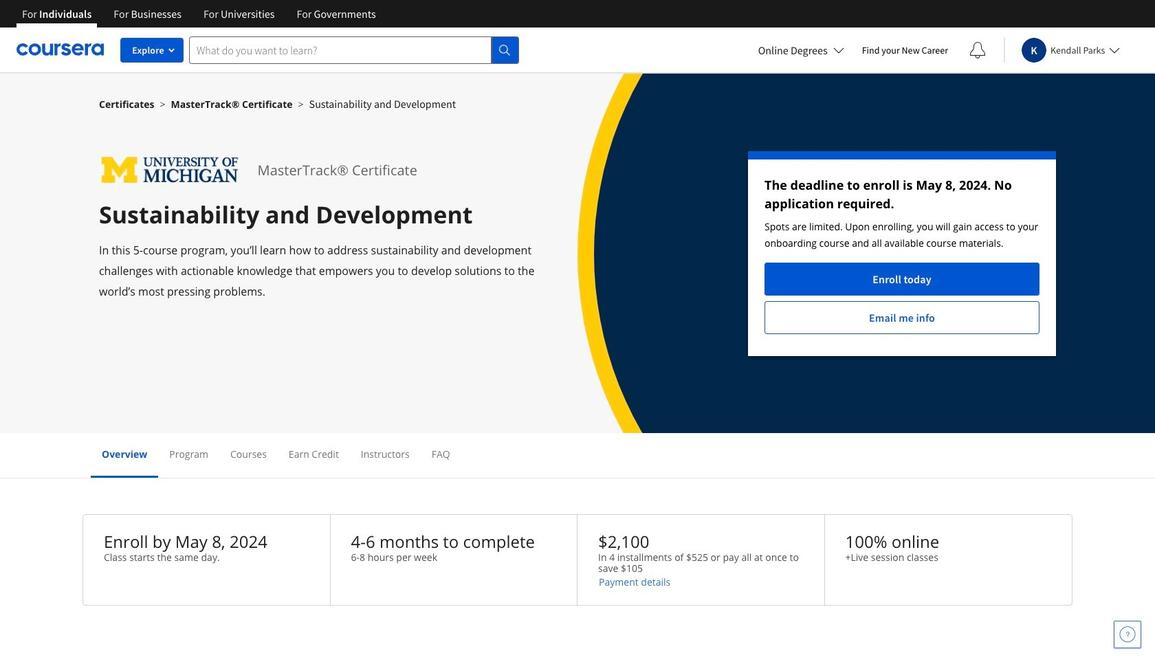Task type: locate. For each thing, give the bounding box(es) containing it.
What do you want to learn? text field
[[189, 36, 492, 64]]

None search field
[[189, 36, 519, 64]]

banner navigation
[[11, 0, 387, 28]]

coursera image
[[17, 39, 104, 61]]

help center image
[[1119, 626, 1136, 643]]

status
[[748, 151, 1056, 356]]



Task type: describe. For each thing, give the bounding box(es) containing it.
certificate menu element
[[91, 433, 1064, 478]]

university of michigan image
[[99, 151, 241, 189]]



Task type: vqa. For each thing, say whether or not it's contained in the screenshot.
What Do You Want To Learn? Text Box
yes



